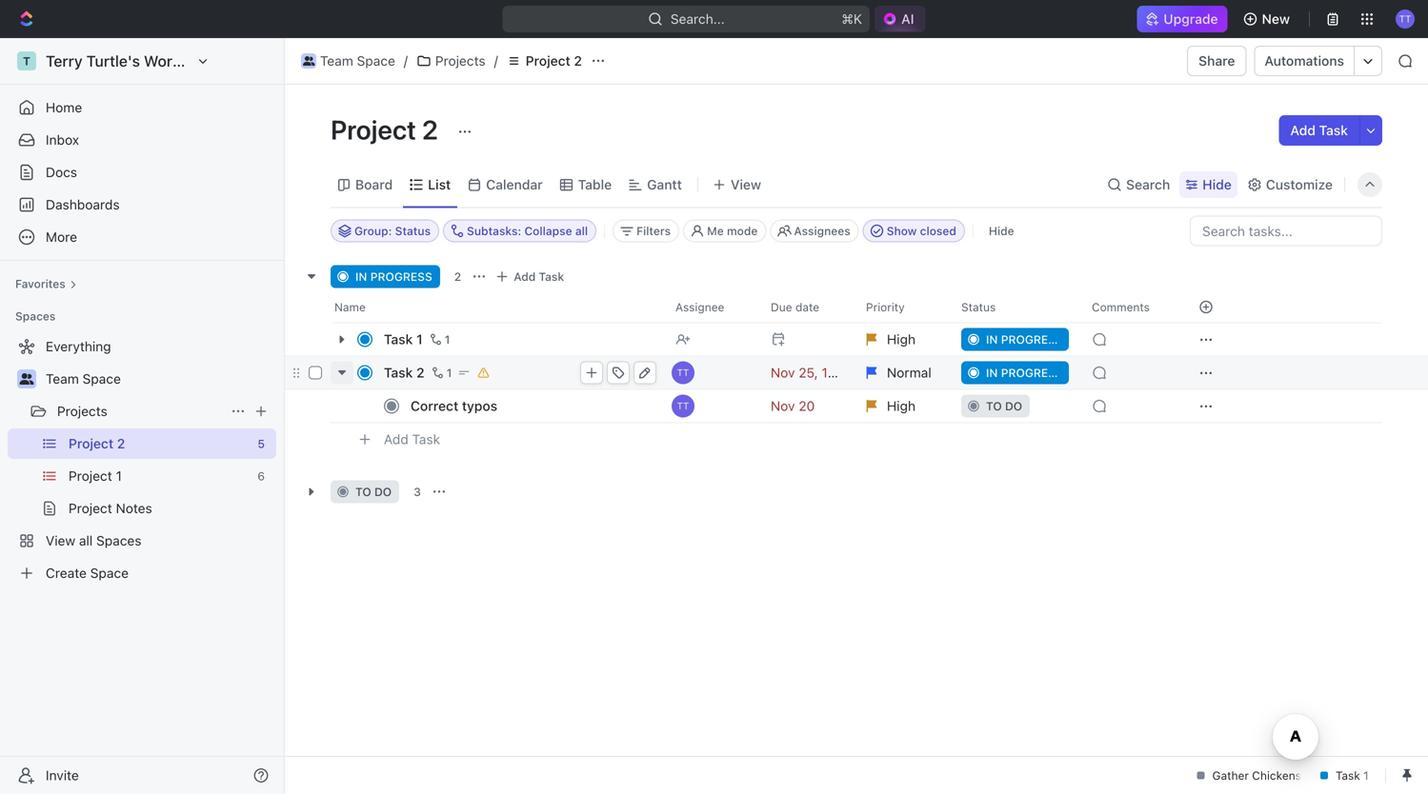 Task type: vqa. For each thing, say whether or not it's contained in the screenshot.
Enter name... field
no



Task type: locate. For each thing, give the bounding box(es) containing it.
1 / from the left
[[404, 53, 408, 69]]

0 vertical spatial in
[[356, 270, 367, 284]]

tree
[[8, 332, 276, 589]]

1 vertical spatial do
[[375, 486, 392, 499]]

0 horizontal spatial add task button
[[376, 428, 448, 451]]

subtasks:
[[467, 224, 522, 238]]

hide right 'closed'
[[989, 224, 1015, 238]]

0 horizontal spatial team
[[46, 371, 79, 387]]

customize button
[[1242, 172, 1339, 198]]

all inside sidebar 'navigation'
[[79, 533, 93, 549]]

0 vertical spatial team
[[320, 53, 353, 69]]

search...
[[671, 11, 725, 27]]

2 high button from the top
[[855, 389, 950, 424]]

1 horizontal spatial projects link
[[412, 50, 491, 72]]

1 horizontal spatial spaces
[[96, 533, 142, 549]]

0 horizontal spatial view
[[46, 533, 75, 549]]

tt for normal
[[677, 367, 690, 378]]

team right user group image
[[320, 53, 353, 69]]

spaces down project notes
[[96, 533, 142, 549]]

1 horizontal spatial status
[[962, 301, 996, 314]]

0 horizontal spatial projects link
[[57, 397, 223, 427]]

2 vertical spatial add task
[[384, 432, 440, 448]]

0 vertical spatial project 2
[[526, 53, 582, 69]]

status button
[[950, 292, 1081, 323]]

add task button
[[1280, 115, 1360, 146], [491, 265, 572, 288], [376, 428, 448, 451]]

add task button up "name" dropdown button
[[491, 265, 572, 288]]

in progress button
[[950, 323, 1081, 357], [950, 356, 1081, 390]]

1 vertical spatial progress
[[1002, 333, 1064, 346]]

team space
[[320, 53, 395, 69], [46, 371, 121, 387]]

0 vertical spatial add task
[[1291, 122, 1349, 138]]

1 horizontal spatial add task button
[[491, 265, 572, 288]]

task
[[1320, 122, 1349, 138], [539, 270, 564, 284], [384, 332, 413, 347], [384, 365, 413, 381], [412, 432, 440, 448]]

projects
[[435, 53, 486, 69], [57, 404, 108, 419]]

1 vertical spatial in
[[987, 333, 998, 346]]

team space down everything
[[46, 371, 121, 387]]

1 vertical spatial status
[[962, 301, 996, 314]]

project 2 link inside sidebar 'navigation'
[[69, 429, 250, 459]]

1 vertical spatial all
[[79, 533, 93, 549]]

spaces down favorites at the top left of the page
[[15, 310, 56, 323]]

filters
[[637, 224, 671, 238]]

add task up the customize
[[1291, 122, 1349, 138]]

to do
[[987, 400, 1023, 413], [356, 486, 392, 499]]

high button for in
[[855, 323, 950, 357]]

task 1
[[384, 332, 423, 347]]

view up mode
[[731, 177, 762, 193]]

2 horizontal spatial add
[[1291, 122, 1316, 138]]

closed
[[920, 224, 957, 238]]

add task button up the customize
[[1280, 115, 1360, 146]]

board link
[[352, 172, 393, 198]]

0 vertical spatial 1 button
[[427, 330, 453, 349]]

to inside dropdown button
[[987, 400, 1002, 413]]

1 up project notes
[[116, 468, 122, 484]]

dashboards link
[[8, 190, 276, 220]]

2 vertical spatial space
[[90, 566, 129, 581]]

name button
[[331, 292, 664, 323]]

1
[[417, 332, 423, 347], [445, 333, 450, 346], [447, 366, 452, 380], [116, 468, 122, 484]]

0 horizontal spatial all
[[79, 533, 93, 549]]

1 button
[[427, 330, 453, 349], [429, 364, 455, 383]]

1 vertical spatial team
[[46, 371, 79, 387]]

high
[[887, 332, 916, 347], [887, 398, 916, 414]]

2 horizontal spatial project 2
[[526, 53, 582, 69]]

in progress button up to do dropdown button
[[950, 323, 1081, 357]]

progress up to do dropdown button
[[1002, 367, 1064, 380]]

team space right user group image
[[320, 53, 395, 69]]

gantt
[[647, 177, 682, 193]]

space down view all spaces at the bottom
[[90, 566, 129, 581]]

inbox
[[46, 132, 79, 148]]

1 vertical spatial in progress
[[987, 333, 1064, 346]]

to
[[987, 400, 1002, 413], [356, 486, 371, 499]]

collapse
[[525, 224, 572, 238]]

0 horizontal spatial add
[[384, 432, 409, 448]]

add task down correct
[[384, 432, 440, 448]]

task down task 1
[[384, 365, 413, 381]]

in up to do dropdown button
[[987, 367, 998, 380]]

in for normal
[[987, 367, 998, 380]]

1 vertical spatial high button
[[855, 389, 950, 424]]

team
[[320, 53, 353, 69], [46, 371, 79, 387]]

assignees button
[[771, 220, 860, 243]]

1 button right task 1
[[427, 330, 453, 349]]

0 vertical spatial do
[[1006, 400, 1023, 413]]

0 horizontal spatial add task
[[384, 432, 440, 448]]

1 vertical spatial add
[[514, 270, 536, 284]]

in
[[356, 270, 367, 284], [987, 333, 998, 346], [987, 367, 998, 380]]

0 vertical spatial status
[[395, 224, 431, 238]]

table
[[578, 177, 612, 193]]

in up name
[[356, 270, 367, 284]]

1 vertical spatial high
[[887, 398, 916, 414]]

1 high from the top
[[887, 332, 916, 347]]

1 vertical spatial team space link
[[46, 364, 273, 395]]

hide button
[[982, 220, 1022, 243]]

1 high button from the top
[[855, 323, 950, 357]]

progress down status dropdown button
[[1002, 333, 1064, 346]]

high button up normal at the right top
[[855, 323, 950, 357]]

spaces
[[15, 310, 56, 323], [96, 533, 142, 549]]

add up "name" dropdown button
[[514, 270, 536, 284]]

1 in progress button from the top
[[950, 323, 1081, 357]]

comments
[[1092, 301, 1150, 314]]

0 horizontal spatial projects
[[57, 404, 108, 419]]

1 horizontal spatial all
[[576, 224, 588, 238]]

terry turtle's workspace, , element
[[17, 51, 36, 71]]

1 button up correct
[[429, 364, 455, 383]]

team right user group icon
[[46, 371, 79, 387]]

invite
[[46, 768, 79, 784]]

team inside sidebar 'navigation'
[[46, 371, 79, 387]]

0 vertical spatial add task button
[[1280, 115, 1360, 146]]

project 2 inside tree
[[69, 436, 125, 452]]

space right user group image
[[357, 53, 395, 69]]

1 horizontal spatial to do
[[987, 400, 1023, 413]]

progress
[[371, 270, 433, 284], [1002, 333, 1064, 346], [1002, 367, 1064, 380]]

progress down 'group: status'
[[371, 270, 433, 284]]

team space link
[[296, 50, 400, 72], [46, 364, 273, 395]]

1 vertical spatial spaces
[[96, 533, 142, 549]]

2 vertical spatial in
[[987, 367, 998, 380]]

docs
[[46, 164, 77, 180]]

status
[[395, 224, 431, 238], [962, 301, 996, 314]]

hide
[[1203, 177, 1232, 193], [989, 224, 1015, 238]]

1 right task 1
[[445, 333, 450, 346]]

2 vertical spatial project 2
[[69, 436, 125, 452]]

1 horizontal spatial team space
[[320, 53, 395, 69]]

due
[[771, 301, 793, 314]]

add task down collapse
[[514, 270, 564, 284]]

team space inside tree
[[46, 371, 121, 387]]

1 horizontal spatial to
[[987, 400, 1002, 413]]

high button
[[855, 323, 950, 357], [855, 389, 950, 424]]

1 horizontal spatial add task
[[514, 270, 564, 284]]

in progress button down status dropdown button
[[950, 356, 1081, 390]]

in progress button for high
[[950, 323, 1081, 357]]

new
[[1263, 11, 1291, 27]]

add down task 2
[[384, 432, 409, 448]]

project for project 2 "link" within sidebar 'navigation'
[[69, 436, 114, 452]]

tt
[[1400, 13, 1412, 24], [677, 367, 690, 378], [677, 401, 690, 412]]

1 vertical spatial view
[[46, 533, 75, 549]]

list link
[[424, 172, 451, 198]]

/
[[404, 53, 408, 69], [494, 53, 498, 69]]

in progress
[[356, 270, 433, 284], [987, 333, 1064, 346], [987, 367, 1064, 380]]

0 vertical spatial projects
[[435, 53, 486, 69]]

in down status dropdown button
[[987, 333, 998, 346]]

3
[[414, 486, 421, 499]]

me mode
[[707, 224, 758, 238]]

0 vertical spatial to
[[987, 400, 1002, 413]]

hide button
[[1180, 172, 1238, 198]]

1 horizontal spatial project 2 link
[[502, 50, 587, 72]]

1 vertical spatial to do
[[356, 486, 392, 499]]

0 horizontal spatial team space
[[46, 371, 121, 387]]

0 horizontal spatial project 2
[[69, 436, 125, 452]]

1 horizontal spatial hide
[[1203, 177, 1232, 193]]

1 vertical spatial to
[[356, 486, 371, 499]]

1 horizontal spatial do
[[1006, 400, 1023, 413]]

workspace
[[144, 52, 223, 70]]

0 vertical spatial to do
[[987, 400, 1023, 413]]

1 button for task 1
[[427, 330, 453, 349]]

0 horizontal spatial team space link
[[46, 364, 273, 395]]

in progress button for normal
[[950, 356, 1081, 390]]

in progress up to do dropdown button
[[987, 367, 1064, 380]]

2 vertical spatial add
[[384, 432, 409, 448]]

high down "normal" dropdown button
[[887, 398, 916, 414]]

customize
[[1267, 177, 1334, 193]]

2 vertical spatial progress
[[1002, 367, 1064, 380]]

dashboards
[[46, 197, 120, 213]]

1 vertical spatial add task button
[[491, 265, 572, 288]]

0 vertical spatial hide
[[1203, 177, 1232, 193]]

user group image
[[303, 56, 315, 66]]

0 horizontal spatial hide
[[989, 224, 1015, 238]]

2 in progress button from the top
[[950, 356, 1081, 390]]

sidebar navigation
[[0, 38, 289, 795]]

high for in progress
[[887, 332, 916, 347]]

more button
[[8, 222, 276, 253]]

projects link
[[412, 50, 491, 72], [57, 397, 223, 427]]

docs link
[[8, 157, 276, 188]]

view inside button
[[731, 177, 762, 193]]

add up the customize
[[1291, 122, 1316, 138]]

status right priority dropdown button
[[962, 301, 996, 314]]

0 horizontal spatial spaces
[[15, 310, 56, 323]]

in progress down 'group: status'
[[356, 270, 433, 284]]

1 vertical spatial hide
[[989, 224, 1015, 238]]

1 inside sidebar 'navigation'
[[116, 468, 122, 484]]

priority button
[[855, 292, 950, 323]]

tt for high
[[677, 401, 690, 412]]

2 vertical spatial in progress
[[987, 367, 1064, 380]]

add task
[[1291, 122, 1349, 138], [514, 270, 564, 284], [384, 432, 440, 448]]

status right group:
[[395, 224, 431, 238]]

1 vertical spatial tt
[[677, 367, 690, 378]]

tt button
[[1391, 4, 1421, 34], [664, 356, 760, 390], [664, 389, 760, 424]]

1 vertical spatial project 2 link
[[69, 429, 250, 459]]

project
[[526, 53, 571, 69], [331, 114, 416, 145], [69, 436, 114, 452], [69, 468, 112, 484], [69, 501, 112, 517]]

add task button down correct
[[376, 428, 448, 451]]

0 vertical spatial progress
[[371, 270, 433, 284]]

1 horizontal spatial view
[[731, 177, 762, 193]]

2 high from the top
[[887, 398, 916, 414]]

progress for normal
[[1002, 367, 1064, 380]]

0 vertical spatial high
[[887, 332, 916, 347]]

ai
[[902, 11, 915, 27]]

0 vertical spatial view
[[731, 177, 762, 193]]

tt button for high
[[664, 389, 760, 424]]

view up create in the bottom left of the page
[[46, 533, 75, 549]]

correct typos
[[411, 398, 498, 414]]

upgrade
[[1164, 11, 1219, 27]]

project 2 link
[[502, 50, 587, 72], [69, 429, 250, 459]]

turtle's
[[86, 52, 140, 70]]

1 horizontal spatial /
[[494, 53, 498, 69]]

high button down normal at the right top
[[855, 389, 950, 424]]

in progress down status dropdown button
[[987, 333, 1064, 346]]

task up the customize
[[1320, 122, 1349, 138]]

0 vertical spatial high button
[[855, 323, 950, 357]]

0 vertical spatial team space
[[320, 53, 395, 69]]

0 horizontal spatial /
[[404, 53, 408, 69]]

space down everything
[[83, 371, 121, 387]]

2 horizontal spatial add task
[[1291, 122, 1349, 138]]

high for to do
[[887, 398, 916, 414]]

high down priority dropdown button
[[887, 332, 916, 347]]

0 horizontal spatial project 2 link
[[69, 429, 250, 459]]

all right collapse
[[576, 224, 588, 238]]

1 vertical spatial 1 button
[[429, 364, 455, 383]]

hide right search
[[1203, 177, 1232, 193]]

view inside sidebar 'navigation'
[[46, 533, 75, 549]]

view all spaces link
[[8, 526, 273, 557]]

tree containing everything
[[8, 332, 276, 589]]

0 horizontal spatial status
[[395, 224, 431, 238]]

2 vertical spatial tt
[[677, 401, 690, 412]]

all up create space
[[79, 533, 93, 549]]

1 vertical spatial team space
[[46, 371, 121, 387]]

1 horizontal spatial project 2
[[331, 114, 444, 145]]

1 vertical spatial projects
[[57, 404, 108, 419]]

assignee button
[[664, 292, 760, 323]]

1 vertical spatial project 2
[[331, 114, 444, 145]]

tt button for normal
[[664, 356, 760, 390]]

high button for to
[[855, 389, 950, 424]]



Task type: describe. For each thing, give the bounding box(es) containing it.
automations
[[1265, 53, 1345, 69]]

project for "project 1" link
[[69, 468, 112, 484]]

view button
[[706, 163, 768, 207]]

projects inside tree
[[57, 404, 108, 419]]

1 button for task 2
[[429, 364, 455, 383]]

Search tasks... text field
[[1192, 217, 1382, 245]]

hide inside hide button
[[989, 224, 1015, 238]]

list
[[428, 177, 451, 193]]

0 horizontal spatial to
[[356, 486, 371, 499]]

1 vertical spatial projects link
[[57, 397, 223, 427]]

everything link
[[8, 332, 273, 362]]

date
[[796, 301, 820, 314]]

correct typos link
[[406, 393, 661, 420]]

calendar
[[486, 177, 543, 193]]

assignee
[[676, 301, 725, 314]]

gantt link
[[644, 172, 682, 198]]

new button
[[1236, 4, 1302, 34]]

project notes
[[69, 501, 152, 517]]

5
[[258, 438, 265, 451]]

project for "project notes" link
[[69, 501, 112, 517]]

calendar link
[[482, 172, 543, 198]]

search
[[1127, 177, 1171, 193]]

task up task 2
[[384, 332, 413, 347]]

user group image
[[20, 374, 34, 385]]

project notes link
[[69, 494, 273, 524]]

1 up correct typos
[[447, 366, 452, 380]]

home
[[46, 100, 82, 115]]

priority
[[866, 301, 905, 314]]

view all spaces
[[46, 533, 142, 549]]

me mode button
[[684, 220, 767, 243]]

terry turtle's workspace
[[46, 52, 223, 70]]

project 1
[[69, 468, 122, 484]]

favorites
[[15, 277, 66, 291]]

comments button
[[1081, 292, 1176, 323]]

create space
[[46, 566, 129, 581]]

group: status
[[355, 224, 431, 238]]

0 vertical spatial spaces
[[15, 310, 56, 323]]

correct
[[411, 398, 459, 414]]

assignees
[[794, 224, 851, 238]]

view button
[[706, 172, 768, 198]]

group:
[[355, 224, 392, 238]]

2 / from the left
[[494, 53, 498, 69]]

0 vertical spatial projects link
[[412, 50, 491, 72]]

more
[[46, 229, 77, 245]]

0 vertical spatial team space link
[[296, 50, 400, 72]]

1 vertical spatial space
[[83, 371, 121, 387]]

2 horizontal spatial add task button
[[1280, 115, 1360, 146]]

0 vertical spatial space
[[357, 53, 395, 69]]

to do button
[[950, 389, 1081, 424]]

0 vertical spatial add
[[1291, 122, 1316, 138]]

everything
[[46, 339, 111, 355]]

view for view all spaces
[[46, 533, 75, 549]]

1 vertical spatial add task
[[514, 270, 564, 284]]

to do inside dropdown button
[[987, 400, 1023, 413]]

mode
[[727, 224, 758, 238]]

me
[[707, 224, 724, 238]]

create space link
[[8, 559, 273, 589]]

task 2
[[384, 365, 425, 381]]

terry
[[46, 52, 83, 70]]

subtasks: collapse all
[[467, 224, 588, 238]]

share
[[1199, 53, 1236, 69]]

do inside dropdown button
[[1006, 400, 1023, 413]]

filters button
[[613, 220, 680, 243]]

hide inside hide dropdown button
[[1203, 177, 1232, 193]]

1 up task 2
[[417, 332, 423, 347]]

share button
[[1188, 46, 1247, 76]]

view for view
[[731, 177, 762, 193]]

in progress for normal
[[987, 367, 1064, 380]]

task down correct
[[412, 432, 440, 448]]

0 vertical spatial in progress
[[356, 270, 433, 284]]

progress for high
[[1002, 333, 1064, 346]]

0 vertical spatial project 2 link
[[502, 50, 587, 72]]

tree inside sidebar 'navigation'
[[8, 332, 276, 589]]

show closed
[[887, 224, 957, 238]]

t
[[23, 54, 30, 68]]

0 vertical spatial all
[[576, 224, 588, 238]]

show
[[887, 224, 917, 238]]

project 1 link
[[69, 461, 250, 492]]

in progress for high
[[987, 333, 1064, 346]]

notes
[[116, 501, 152, 517]]

show closed button
[[863, 220, 966, 243]]

ai button
[[875, 6, 926, 32]]

task down collapse
[[539, 270, 564, 284]]

board
[[356, 177, 393, 193]]

0 vertical spatial tt
[[1400, 13, 1412, 24]]

inbox link
[[8, 125, 276, 155]]

upgrade link
[[1138, 6, 1228, 32]]

1 horizontal spatial add
[[514, 270, 536, 284]]

name
[[335, 301, 366, 314]]

2 vertical spatial add task button
[[376, 428, 448, 451]]

0 horizontal spatial do
[[375, 486, 392, 499]]

automations button
[[1256, 47, 1354, 75]]

⌘k
[[842, 11, 863, 27]]

1 horizontal spatial team
[[320, 53, 353, 69]]

in for high
[[987, 333, 998, 346]]

2 inside sidebar 'navigation'
[[117, 436, 125, 452]]

6
[[258, 470, 265, 483]]

due date
[[771, 301, 820, 314]]

due date button
[[760, 292, 855, 323]]

normal
[[887, 365, 932, 381]]

favorites button
[[8, 273, 85, 295]]

home link
[[8, 92, 276, 123]]

0 horizontal spatial to do
[[356, 486, 392, 499]]

status inside dropdown button
[[962, 301, 996, 314]]

table link
[[574, 172, 612, 198]]

create
[[46, 566, 87, 581]]

normal button
[[855, 356, 950, 390]]

typos
[[462, 398, 498, 414]]

search button
[[1102, 172, 1176, 198]]



